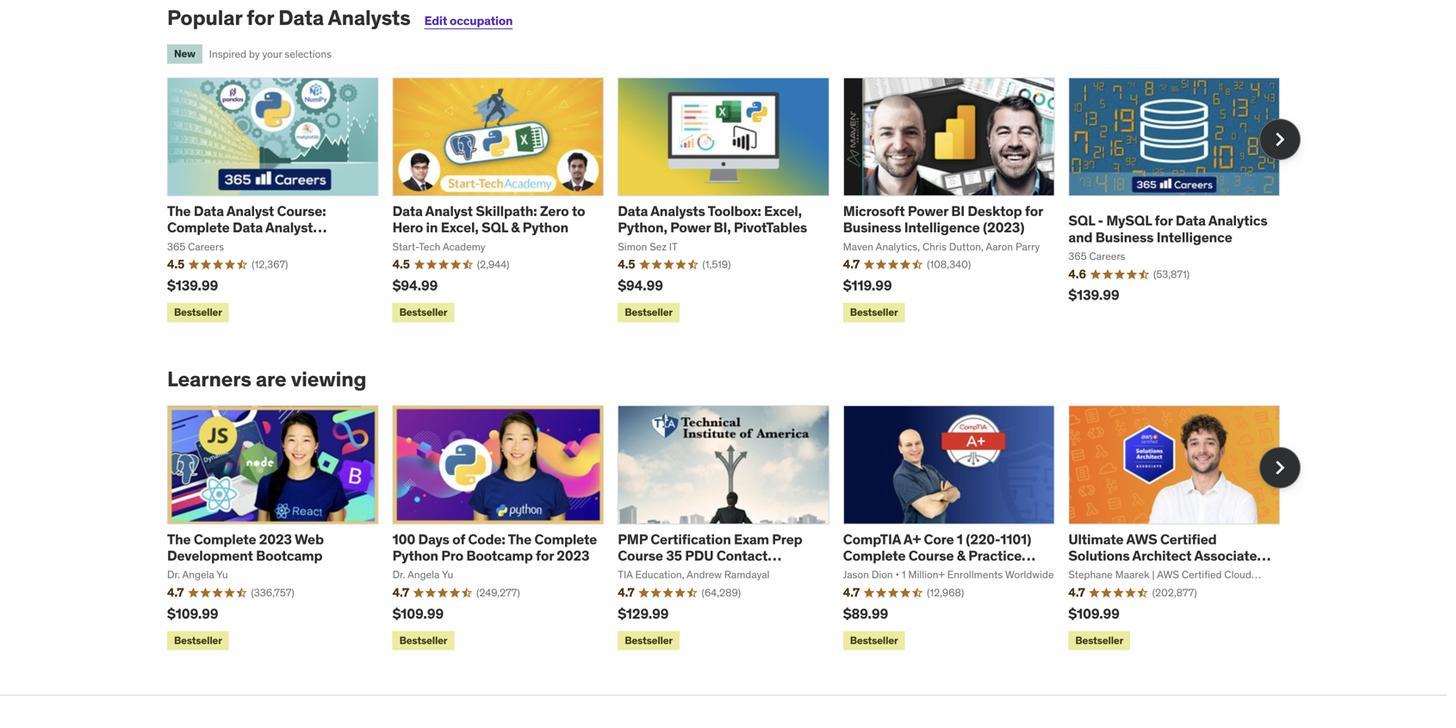 Task type: describe. For each thing, give the bounding box(es) containing it.
contact
[[717, 547, 768, 565]]

next image for ultimate aws certified solutions architect associate saa-c03
[[1266, 454, 1294, 482]]

35
[[666, 547, 682, 565]]

bi
[[951, 202, 965, 220]]

100 days of code: the complete python pro bootcamp for 2023 link
[[392, 531, 597, 565]]

data inside sql - mysql for data analytics and business intelligence
[[1176, 212, 1206, 230]]

inspired
[[209, 47, 246, 61]]

comptia a+ core 1 (220-1101) complete course & practice exam link
[[843, 531, 1036, 582]]

are
[[256, 366, 286, 392]]

for inside sql - mysql for data analytics and business intelligence
[[1155, 212, 1173, 230]]

hero
[[392, 219, 423, 237]]

2023 inside the complete 2023 web development bootcamp
[[259, 531, 292, 549]]

selections
[[285, 47, 332, 61]]

python inside 100 days of code: the complete python pro bootcamp for 2023
[[392, 547, 438, 565]]

learners are viewing
[[167, 366, 366, 392]]

carousel element containing the complete 2023 web development bootcamp
[[167, 406, 1301, 654]]

core
[[924, 531, 954, 549]]

data analyst skillpath: zero to hero in excel, sql & python
[[392, 202, 585, 237]]

pro
[[441, 547, 463, 565]]

in
[[426, 219, 438, 237]]

analyst inside the data analyst skillpath: zero to hero in excel, sql & python
[[425, 202, 473, 220]]

and
[[1068, 229, 1093, 246]]

power inside data analysts toolbox: excel, python, power bi, pivottables
[[670, 219, 711, 237]]

microsoft
[[843, 202, 905, 220]]

100
[[392, 531, 415, 549]]

sql - mysql for data analytics and business intelligence link
[[1068, 212, 1268, 246]]

web
[[295, 531, 324, 549]]

for inside 100 days of code: the complete python pro bootcamp for 2023
[[536, 547, 554, 565]]

to
[[572, 202, 585, 220]]

microsoft power bi desktop for business intelligence (2023)
[[843, 202, 1043, 237]]

& inside comptia a+ core 1 (220-1101) complete course & practice exam
[[957, 547, 966, 565]]

pmp certification exam prep course 35 pdu contact hours/pdu
[[618, 531, 802, 582]]

the complete 2023 web development bootcamp
[[167, 531, 324, 565]]

course inside pmp certification exam prep course 35 pdu contact hours/pdu
[[618, 547, 663, 565]]

saa-
[[1068, 564, 1101, 582]]

popular for data analysts
[[167, 5, 411, 31]]

1101)
[[1000, 531, 1031, 549]]

data analyst skillpath: zero to hero in excel, sql & python link
[[392, 202, 585, 237]]

data analysts toolbox: excel, python, power bi, pivottables
[[618, 202, 807, 237]]

complete inside comptia a+ core 1 (220-1101) complete course & practice exam
[[843, 547, 906, 565]]

days
[[418, 531, 449, 549]]

business inside "microsoft power bi desktop for business intelligence (2023)"
[[843, 219, 901, 237]]

ultimate aws certified solutions architect associate saa-c03
[[1068, 531, 1257, 582]]

data analysts toolbox: excel, python, power bi, pivottables link
[[618, 202, 807, 237]]

the for development
[[167, 531, 191, 549]]

for up by
[[247, 5, 274, 31]]

the complete 2023 web development bootcamp link
[[167, 531, 324, 565]]

pmp certification exam prep course 35 pdu contact hours/pdu link
[[618, 531, 802, 582]]

popular
[[167, 5, 242, 31]]

new
[[174, 47, 195, 60]]

prep
[[772, 531, 802, 549]]

python,
[[618, 219, 667, 237]]

the data analyst course: complete data analyst bootcamp
[[167, 202, 326, 253]]

1
[[957, 531, 963, 549]]

for inside "microsoft power bi desktop for business intelligence (2023)"
[[1025, 202, 1043, 220]]

learners
[[167, 366, 251, 392]]

by
[[249, 47, 260, 61]]

architect
[[1132, 547, 1192, 565]]

aws
[[1126, 531, 1157, 549]]

code:
[[468, 531, 505, 549]]

(2023)
[[983, 219, 1024, 237]]



Task type: vqa. For each thing, say whether or not it's contained in the screenshot.
the rightmost Bootcamp
yes



Task type: locate. For each thing, give the bounding box(es) containing it.
1 horizontal spatial bootcamp
[[256, 547, 323, 565]]

solutions
[[1068, 547, 1130, 565]]

sql left -
[[1068, 212, 1095, 230]]

0 vertical spatial &
[[511, 219, 520, 237]]

(220-
[[966, 531, 1000, 549]]

for right code:
[[536, 547, 554, 565]]

python left to
[[523, 219, 568, 237]]

toolbox:
[[708, 202, 761, 220]]

intelligence
[[904, 219, 980, 237], [1157, 229, 1232, 246]]

ultimate
[[1068, 531, 1124, 549]]

inspired by your selections
[[209, 47, 332, 61]]

next image
[[1266, 126, 1294, 153], [1266, 454, 1294, 482]]

1 horizontal spatial excel,
[[764, 202, 802, 220]]

desktop
[[968, 202, 1022, 220]]

0 horizontal spatial intelligence
[[904, 219, 980, 237]]

your
[[262, 47, 282, 61]]

& left (220-
[[957, 547, 966, 565]]

& left zero
[[511, 219, 520, 237]]

bootcamp inside the data analyst course: complete data analyst bootcamp
[[167, 236, 234, 253]]

exam
[[734, 531, 769, 549], [843, 564, 878, 582]]

2 horizontal spatial bootcamp
[[466, 547, 533, 565]]

1 horizontal spatial exam
[[843, 564, 878, 582]]

1 horizontal spatial course
[[909, 547, 954, 565]]

0 horizontal spatial sql
[[481, 219, 508, 237]]

excel, right toolbox:
[[764, 202, 802, 220]]

microsoft power bi desktop for business intelligence (2023) link
[[843, 202, 1043, 237]]

complete
[[167, 219, 230, 237], [194, 531, 256, 549], [534, 531, 597, 549], [843, 547, 906, 565]]

pmp
[[618, 531, 648, 549]]

the inside 100 days of code: the complete python pro bootcamp for 2023
[[508, 531, 532, 549]]

sql inside the data analyst skillpath: zero to hero in excel, sql & python
[[481, 219, 508, 237]]

1 vertical spatial python
[[392, 547, 438, 565]]

1 horizontal spatial &
[[957, 547, 966, 565]]

comptia a+ core 1 (220-1101) complete course & practice exam
[[843, 531, 1031, 582]]

pivottables
[[734, 219, 807, 237]]

0 horizontal spatial python
[[392, 547, 438, 565]]

2023 inside 100 days of code: the complete python pro bootcamp for 2023
[[557, 547, 589, 565]]

-
[[1098, 212, 1103, 230]]

power left bi,
[[670, 219, 711, 237]]

intelligence left (2023)
[[904, 219, 980, 237]]

excel, inside the data analyst skillpath: zero to hero in excel, sql & python
[[441, 219, 479, 237]]

for
[[247, 5, 274, 31], [1025, 202, 1043, 220], [1155, 212, 1173, 230], [536, 547, 554, 565]]

python left pro
[[392, 547, 438, 565]]

the for complete
[[167, 202, 191, 220]]

bootcamp
[[167, 236, 234, 253], [256, 547, 323, 565], [466, 547, 533, 565]]

sql left zero
[[481, 219, 508, 237]]

1 horizontal spatial business
[[1095, 229, 1154, 246]]

exam down comptia
[[843, 564, 878, 582]]

2 course from the left
[[909, 547, 954, 565]]

analysts left bi,
[[651, 202, 705, 220]]

0 horizontal spatial power
[[670, 219, 711, 237]]

intelligence inside sql - mysql for data analytics and business intelligence
[[1157, 229, 1232, 246]]

course left 1
[[909, 547, 954, 565]]

&
[[511, 219, 520, 237], [957, 547, 966, 565]]

power
[[908, 202, 948, 220], [670, 219, 711, 237]]

excel,
[[764, 202, 802, 220], [441, 219, 479, 237]]

bi,
[[714, 219, 731, 237]]

pdu
[[685, 547, 714, 565]]

1 vertical spatial &
[[957, 547, 966, 565]]

edit occupation
[[424, 13, 513, 29]]

sql - mysql for data analytics and business intelligence
[[1068, 212, 1268, 246]]

hours/pdu
[[618, 564, 692, 582]]

0 vertical spatial exam
[[734, 531, 769, 549]]

python inside the data analyst skillpath: zero to hero in excel, sql & python
[[523, 219, 568, 237]]

excel, inside data analysts toolbox: excel, python, power bi, pivottables
[[764, 202, 802, 220]]

occupation
[[450, 13, 513, 29]]

1 horizontal spatial sql
[[1068, 212, 1095, 230]]

carousel element containing the data analyst course: complete data analyst bootcamp
[[167, 77, 1301, 326]]

course
[[618, 547, 663, 565], [909, 547, 954, 565]]

100 days of code: the complete python pro bootcamp for 2023
[[392, 531, 597, 565]]

data inside data analysts toolbox: excel, python, power bi, pivottables
[[618, 202, 648, 220]]

2 next image from the top
[[1266, 454, 1294, 482]]

certification
[[651, 531, 731, 549]]

1 horizontal spatial intelligence
[[1157, 229, 1232, 246]]

0 horizontal spatial excel,
[[441, 219, 479, 237]]

exam left prep
[[734, 531, 769, 549]]

sql
[[1068, 212, 1095, 230], [481, 219, 508, 237]]

0 horizontal spatial exam
[[734, 531, 769, 549]]

1 horizontal spatial power
[[908, 202, 948, 220]]

0 vertical spatial analysts
[[328, 5, 411, 31]]

bootcamp inside the complete 2023 web development bootcamp
[[256, 547, 323, 565]]

analysts
[[328, 5, 411, 31], [651, 202, 705, 220]]

a+
[[904, 531, 921, 549]]

comptia
[[843, 531, 901, 549]]

skillpath:
[[476, 202, 537, 220]]

1 next image from the top
[[1266, 126, 1294, 153]]

1 vertical spatial exam
[[843, 564, 878, 582]]

analysts inside data analysts toolbox: excel, python, power bi, pivottables
[[651, 202, 705, 220]]

1 vertical spatial analysts
[[651, 202, 705, 220]]

for right (2023)
[[1025, 202, 1043, 220]]

the inside the data analyst course: complete data analyst bootcamp
[[167, 202, 191, 220]]

0 horizontal spatial &
[[511, 219, 520, 237]]

c03
[[1101, 564, 1127, 582]]

edit occupation button
[[424, 13, 513, 29]]

intelligence right "mysql"
[[1157, 229, 1232, 246]]

1 horizontal spatial python
[[523, 219, 568, 237]]

1 horizontal spatial 2023
[[557, 547, 589, 565]]

complete inside the complete 2023 web development bootcamp
[[194, 531, 256, 549]]

2 carousel element from the top
[[167, 406, 1301, 654]]

complete inside the data analyst course: complete data analyst bootcamp
[[167, 219, 230, 237]]

development
[[167, 547, 253, 565]]

for right "mysql"
[[1155, 212, 1173, 230]]

0 horizontal spatial business
[[843, 219, 901, 237]]

0 horizontal spatial bootcamp
[[167, 236, 234, 253]]

complete inside 100 days of code: the complete python pro bootcamp for 2023
[[534, 531, 597, 549]]

& inside the data analyst skillpath: zero to hero in excel, sql & python
[[511, 219, 520, 237]]

certified
[[1160, 531, 1217, 549]]

course left 35 on the bottom left of the page
[[618, 547, 663, 565]]

power inside "microsoft power bi desktop for business intelligence (2023)"
[[908, 202, 948, 220]]

data inside the data analyst skillpath: zero to hero in excel, sql & python
[[392, 202, 423, 220]]

0 horizontal spatial 2023
[[259, 531, 292, 549]]

exam inside comptia a+ core 1 (220-1101) complete course & practice exam
[[843, 564, 878, 582]]

the inside the complete 2023 web development bootcamp
[[167, 531, 191, 549]]

2023
[[259, 531, 292, 549], [557, 547, 589, 565]]

carousel element
[[167, 77, 1301, 326], [167, 406, 1301, 654]]

analytics
[[1208, 212, 1268, 230]]

intelligence inside "microsoft power bi desktop for business intelligence (2023)"
[[904, 219, 980, 237]]

0 horizontal spatial analysts
[[328, 5, 411, 31]]

viewing
[[291, 366, 366, 392]]

2023 left pmp
[[557, 547, 589, 565]]

python
[[523, 219, 568, 237], [392, 547, 438, 565]]

zero
[[540, 202, 569, 220]]

bootcamp inside 100 days of code: the complete python pro bootcamp for 2023
[[466, 547, 533, 565]]

course:
[[277, 202, 326, 220]]

1 course from the left
[[618, 547, 663, 565]]

0 vertical spatial carousel element
[[167, 77, 1301, 326]]

the data analyst course: complete data analyst bootcamp link
[[167, 202, 327, 253]]

data
[[278, 5, 324, 31], [194, 202, 224, 220], [392, 202, 423, 220], [618, 202, 648, 220], [1176, 212, 1206, 230], [233, 219, 263, 237]]

associate
[[1194, 547, 1257, 565]]

1 carousel element from the top
[[167, 77, 1301, 326]]

next image for sql - mysql for data analytics and business intelligence
[[1266, 126, 1294, 153]]

business
[[843, 219, 901, 237], [1095, 229, 1154, 246]]

analyst
[[226, 202, 274, 220], [425, 202, 473, 220], [265, 219, 313, 237]]

0 vertical spatial python
[[523, 219, 568, 237]]

course inside comptia a+ core 1 (220-1101) complete course & practice exam
[[909, 547, 954, 565]]

1 vertical spatial carousel element
[[167, 406, 1301, 654]]

1 horizontal spatial analysts
[[651, 202, 705, 220]]

sql inside sql - mysql for data analytics and business intelligence
[[1068, 212, 1095, 230]]

edit
[[424, 13, 447, 29]]

exam inside pmp certification exam prep course 35 pdu contact hours/pdu
[[734, 531, 769, 549]]

mysql
[[1106, 212, 1152, 230]]

excel, right in
[[441, 219, 479, 237]]

2023 left web
[[259, 531, 292, 549]]

ultimate aws certified solutions architect associate saa-c03 link
[[1068, 531, 1271, 582]]

analysts left edit on the top of page
[[328, 5, 411, 31]]

practice
[[968, 547, 1022, 565]]

the
[[167, 202, 191, 220], [167, 531, 191, 549], [508, 531, 532, 549]]

power left bi
[[908, 202, 948, 220]]

0 vertical spatial next image
[[1266, 126, 1294, 153]]

business inside sql - mysql for data analytics and business intelligence
[[1095, 229, 1154, 246]]

1 vertical spatial next image
[[1266, 454, 1294, 482]]

of
[[452, 531, 465, 549]]

0 horizontal spatial course
[[618, 547, 663, 565]]



